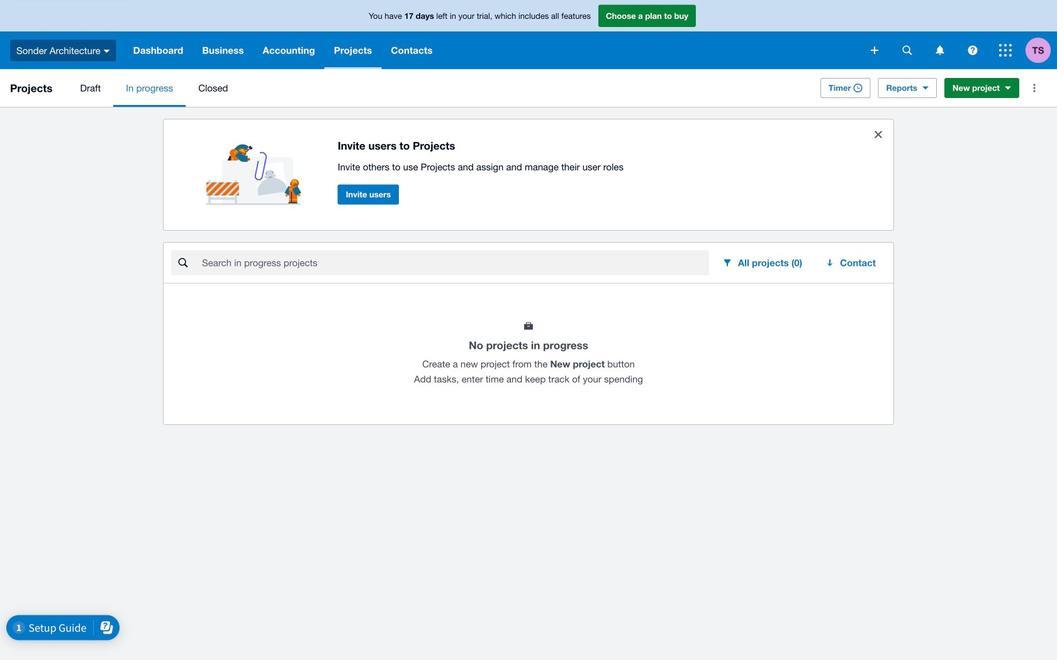 Task type: vqa. For each thing, say whether or not it's contained in the screenshot.
See associated with Gain deeper insight
no



Task type: describe. For each thing, give the bounding box(es) containing it.
clear image
[[866, 122, 891, 147]]

more options image
[[1022, 76, 1047, 101]]



Task type: locate. For each thing, give the bounding box(es) containing it.
invite users to projects image
[[206, 130, 307, 205]]

svg image
[[999, 44, 1012, 57], [903, 46, 912, 55], [968, 46, 977, 55], [871, 47, 878, 54], [104, 50, 110, 53]]

svg image
[[936, 46, 944, 55]]

Search in progress projects search field
[[201, 251, 709, 275]]

banner
[[0, 0, 1057, 69]]



